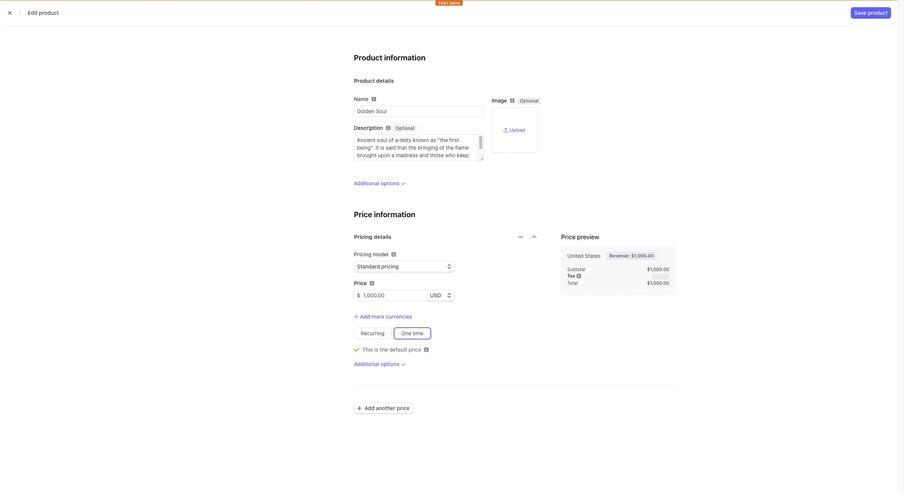 Task type: locate. For each thing, give the bounding box(es) containing it.
2 additional options from the top
[[354, 361, 399, 368]]

pricing left model
[[354, 251, 371, 258]]

1 horizontal spatial optional
[[520, 98, 539, 104]]

product details
[[354, 78, 394, 84]]

1 product from the left
[[39, 10, 59, 16]]

payments
[[171, 21, 196, 27]]

additional options button down is
[[354, 361, 406, 369]]

info image down subtotal
[[577, 274, 581, 279]]

1 vertical spatial price
[[397, 406, 410, 412]]

2 vertical spatial price
[[354, 280, 367, 287]]

optional for description
[[396, 126, 414, 131]]

1 vertical spatial product
[[354, 78, 375, 84]]

save product button
[[851, 8, 891, 18]]

one
[[401, 331, 411, 337]]

0 vertical spatial pricing
[[354, 234, 372, 240]]

options down the this is the default price
[[381, 361, 399, 368]]

reports link
[[326, 20, 353, 29]]

1 additional from the top
[[354, 180, 379, 187]]

optional down premium plan, sunglasses, etc. text field
[[396, 126, 414, 131]]

additional options button up the price information
[[354, 180, 406, 188]]

2 options from the top
[[381, 361, 399, 368]]

reports
[[329, 21, 349, 27]]

product
[[354, 53, 382, 62], [354, 78, 375, 84]]

1 pricing from the top
[[354, 234, 372, 240]]

more button
[[385, 20, 413, 29]]

product for product information
[[354, 53, 382, 62]]

1 vertical spatial additional options button
[[354, 361, 406, 369]]

additional options down is
[[354, 361, 399, 368]]

info element
[[391, 253, 396, 257]]

connect link
[[355, 20, 383, 29]]

0 vertical spatial details
[[376, 78, 394, 84]]

details for pricing details
[[374, 234, 391, 240]]

additional down this
[[354, 361, 379, 368]]

customers
[[237, 21, 264, 27]]

0 vertical spatial product
[[354, 53, 382, 62]]

edit
[[28, 10, 38, 16]]

details
[[376, 78, 394, 84], [374, 234, 391, 240]]

additional options
[[354, 180, 399, 187], [354, 361, 399, 368]]

information up pricing details
[[374, 210, 415, 219]]

create button
[[643, 4, 674, 13]]

add right svg image at the bottom left of the page
[[365, 406, 375, 412]]

price
[[354, 210, 372, 219], [561, 234, 576, 241], [354, 280, 367, 287]]

1 options from the top
[[381, 180, 399, 187]]

1 vertical spatial additional
[[354, 361, 379, 368]]

0 horizontal spatial optional
[[396, 126, 414, 131]]

more
[[389, 21, 402, 27]]

price up pricing details
[[354, 210, 372, 219]]

products
[[273, 21, 296, 27]]

1 vertical spatial options
[[381, 361, 399, 368]]

options for 2nd additional options button
[[381, 361, 399, 368]]

additional
[[354, 180, 379, 187], [354, 361, 379, 368]]

billing
[[305, 21, 320, 27]]

2 additional options button from the top
[[354, 361, 406, 369]]

1 vertical spatial price
[[561, 234, 576, 241]]

2 additional from the top
[[354, 361, 379, 368]]

0 vertical spatial information
[[384, 53, 426, 62]]

pricing details
[[354, 234, 391, 240]]

price up $
[[354, 280, 367, 287]]

pricing
[[354, 234, 372, 240], [354, 251, 371, 258]]

2 pricing from the top
[[354, 251, 371, 258]]

information down more "button"
[[384, 53, 426, 62]]

price
[[409, 347, 421, 353], [397, 406, 410, 412]]

pricing up pricing model in the left of the page
[[354, 234, 372, 240]]

help button
[[677, 2, 701, 14]]

more
[[371, 314, 384, 320]]

None search field
[[348, 4, 535, 13]]

product right edit
[[39, 10, 59, 16]]

tax
[[567, 273, 575, 279]]

add inside button
[[360, 314, 370, 320]]

0 vertical spatial price
[[409, 347, 421, 353]]

1 vertical spatial $1,000.00
[[647, 267, 669, 273]]

create
[[647, 5, 662, 11]]

info image right model
[[391, 253, 396, 257]]

svg image
[[357, 407, 362, 411]]

$1,000.00
[[631, 253, 654, 259], [647, 267, 669, 273], [647, 281, 669, 286]]

details down "product information"
[[376, 78, 394, 84]]

1 vertical spatial pricing
[[354, 251, 371, 258]]

optional right image at the top right of page
[[520, 98, 539, 104]]

1 vertical spatial optional
[[396, 126, 414, 131]]

product inside button
[[868, 10, 888, 16]]

balances link
[[201, 20, 231, 29]]

0 vertical spatial additional
[[354, 180, 379, 187]]

0 vertical spatial additional options button
[[354, 180, 406, 188]]

options up the price information
[[381, 180, 399, 187]]

developers
[[665, 21, 693, 27]]

details inside button
[[374, 234, 391, 240]]

1 horizontal spatial product
[[868, 10, 888, 16]]

1 vertical spatial add
[[365, 406, 375, 412]]

1 horizontal spatial info image
[[577, 274, 581, 279]]

product up product details
[[354, 53, 382, 62]]

0 vertical spatial add
[[360, 314, 370, 320]]

1 additional options from the top
[[354, 180, 399, 187]]

price right another
[[397, 406, 410, 412]]

add
[[360, 314, 370, 320], [365, 406, 375, 412]]

1 vertical spatial information
[[374, 210, 415, 219]]

subtotal
[[567, 267, 585, 273]]

additional options button
[[354, 180, 406, 188], [354, 361, 406, 369]]

0.00 text field
[[360, 291, 427, 301]]

0 horizontal spatial product
[[39, 10, 59, 16]]

0 vertical spatial price
[[354, 210, 372, 219]]

price preview
[[561, 234, 599, 241]]

save product
[[855, 10, 888, 16]]

info image
[[391, 253, 396, 257], [577, 274, 581, 279]]

optional
[[520, 98, 539, 104], [396, 126, 414, 131]]

1 vertical spatial additional options
[[354, 361, 399, 368]]

price left preview
[[561, 234, 576, 241]]

0 vertical spatial additional options
[[354, 180, 399, 187]]

add for add more currencies
[[360, 314, 370, 320]]

product right 'save'
[[868, 10, 888, 16]]

pricing for pricing model
[[354, 251, 371, 258]]

add inside button
[[365, 406, 375, 412]]

developers link
[[661, 20, 697, 29]]

additional up the price information
[[354, 180, 379, 187]]

currencies
[[386, 314, 412, 320]]

1 vertical spatial details
[[374, 234, 391, 240]]

mode
[[714, 21, 728, 27]]

options for second additional options button from the bottom
[[381, 180, 399, 187]]

pricing inside button
[[354, 234, 372, 240]]

1 product from the top
[[354, 53, 382, 62]]

price down one time
[[409, 347, 421, 353]]

total
[[567, 281, 578, 286]]

pricing for pricing details
[[354, 234, 372, 240]]

2 product from the top
[[354, 78, 375, 84]]

1 vertical spatial info image
[[577, 274, 581, 279]]

revenue:
[[609, 253, 630, 259]]

add left more
[[360, 314, 370, 320]]

2 vertical spatial $1,000.00
[[647, 281, 669, 286]]

product up the name
[[354, 78, 375, 84]]

details up model
[[374, 234, 391, 240]]

product
[[39, 10, 59, 16], [868, 10, 888, 16]]

home
[[147, 21, 162, 27]]

description
[[354, 125, 383, 131]]

0 horizontal spatial info image
[[391, 253, 396, 257]]

additional options up the price information
[[354, 180, 399, 187]]

options
[[381, 180, 399, 187], [381, 361, 399, 368]]

2 product from the left
[[868, 10, 888, 16]]

information
[[384, 53, 426, 62], [374, 210, 415, 219]]

0 vertical spatial optional
[[520, 98, 539, 104]]

image
[[492, 97, 507, 104]]

add more currencies
[[360, 314, 412, 320]]

name
[[354, 96, 369, 102]]

0 vertical spatial options
[[381, 180, 399, 187]]



Task type: describe. For each thing, give the bounding box(es) containing it.
information for product information
[[384, 53, 426, 62]]

pricing details button
[[349, 229, 514, 243]]

product for save product
[[868, 10, 888, 16]]

product information
[[354, 53, 426, 62]]

0 vertical spatial $1,000.00
[[631, 253, 654, 259]]

united states
[[567, 253, 601, 259]]

svg image
[[518, 235, 523, 240]]

upload button
[[504, 127, 525, 134]]

states
[[585, 253, 601, 259]]

model
[[373, 251, 388, 258]]

upload
[[510, 127, 525, 133]]

Ancient soul of a deity known as "the first being". It is said that the bringing of the flame brought upon a madness and those who keep her close, keep the madness far. text field
[[354, 135, 483, 161]]

time
[[413, 331, 424, 337]]

information for price information
[[374, 210, 415, 219]]

another
[[376, 406, 396, 412]]

price for price information
[[354, 210, 372, 219]]

one time
[[401, 331, 424, 337]]

balances
[[205, 21, 227, 27]]

usd
[[430, 293, 441, 299]]

0 vertical spatial info image
[[391, 253, 396, 257]]

edit product
[[28, 10, 59, 16]]

$ button
[[354, 291, 360, 301]]

$1,000.00 for subtotal
[[647, 267, 669, 273]]

preview
[[577, 234, 599, 241]]

add another price
[[365, 406, 410, 412]]

test
[[702, 21, 712, 27]]

billing link
[[301, 20, 324, 29]]

1 additional options button from the top
[[354, 180, 406, 188]]

united
[[567, 253, 584, 259]]

connect
[[358, 21, 380, 27]]

revenue: $1,000.00
[[609, 253, 654, 259]]

optional for image
[[520, 98, 539, 104]]

price for price preview
[[561, 234, 576, 241]]

additional options for second additional options button from the bottom
[[354, 180, 399, 187]]

$
[[357, 293, 360, 299]]

details for product details
[[376, 78, 394, 84]]

recurring
[[361, 331, 385, 337]]

price inside add another price button
[[397, 406, 410, 412]]

add for add another price
[[365, 406, 375, 412]]

test mode
[[702, 21, 728, 27]]

add another price button
[[354, 404, 413, 414]]

save
[[855, 10, 867, 16]]

price information
[[354, 210, 415, 219]]

products link
[[269, 20, 300, 29]]

$1,000.00 for total
[[647, 281, 669, 286]]

default
[[390, 347, 407, 353]]

add more currencies button
[[354, 313, 412, 321]]

customers link
[[233, 20, 268, 29]]

this
[[362, 347, 373, 353]]

product for product details
[[354, 78, 375, 84]]

additional options for 2nd additional options button
[[354, 361, 399, 368]]

is
[[374, 347, 379, 353]]

usd button
[[427, 291, 454, 301]]

Premium Plan, sunglasses, etc. text field
[[354, 106, 483, 117]]

additional for 2nd additional options button
[[354, 361, 379, 368]]

additional for second additional options button from the bottom
[[354, 180, 379, 187]]

pricing model
[[354, 251, 388, 258]]

the
[[380, 347, 388, 353]]

home link
[[143, 20, 165, 29]]

product for edit product
[[39, 10, 59, 16]]

help
[[688, 5, 698, 11]]

this is the default price
[[362, 347, 421, 353]]

payments link
[[167, 20, 199, 29]]



Task type: vqa. For each thing, say whether or not it's contained in the screenshot.
HOME
yes



